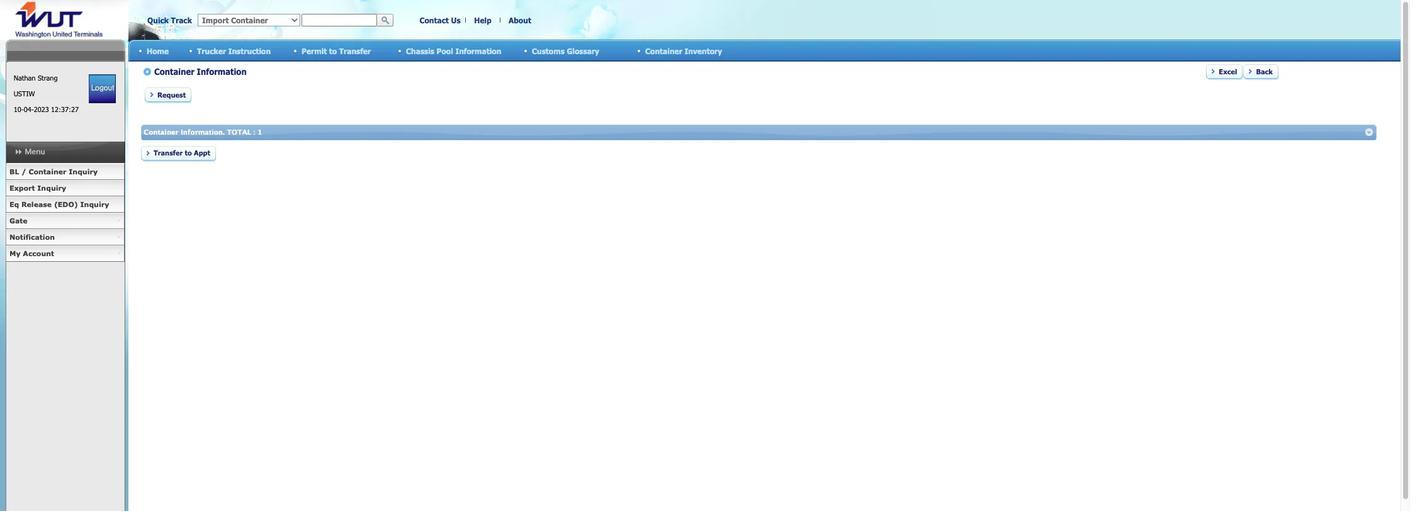 Task type: describe. For each thing, give the bounding box(es) containing it.
gate link
[[6, 213, 125, 229]]

chassis pool information
[[406, 46, 501, 55]]

about
[[509, 16, 531, 25]]

trucker
[[197, 46, 226, 55]]

instruction
[[228, 46, 271, 55]]

notification
[[9, 233, 55, 241]]

12:37:27
[[51, 105, 79, 113]]

ustiw
[[14, 89, 35, 98]]

nathan strang
[[14, 74, 58, 82]]

inquiry for (edo)
[[80, 200, 109, 208]]

release
[[21, 200, 52, 208]]

0 vertical spatial container
[[645, 46, 683, 55]]

gate
[[9, 217, 27, 225]]

my account link
[[6, 246, 125, 262]]

trucker instruction
[[197, 46, 271, 55]]

export
[[9, 184, 35, 192]]

export inquiry link
[[6, 180, 125, 196]]

to
[[329, 46, 337, 55]]

(edo)
[[54, 200, 78, 208]]

login image
[[89, 74, 116, 103]]

chassis
[[406, 46, 435, 55]]

quick
[[147, 16, 169, 25]]

permit to transfer
[[302, 46, 371, 55]]

permit
[[302, 46, 327, 55]]

about link
[[509, 16, 531, 25]]

10-
[[14, 105, 24, 113]]

/
[[21, 168, 26, 176]]

my account
[[9, 249, 54, 258]]

inquiry inside 'link'
[[37, 184, 66, 192]]

customs glossary
[[532, 46, 599, 55]]

0 horizontal spatial container
[[29, 168, 66, 176]]



Task type: locate. For each thing, give the bounding box(es) containing it.
eq release (edo) inquiry
[[9, 200, 109, 208]]

transfer
[[339, 46, 371, 55]]

2023
[[34, 105, 49, 113]]

1 vertical spatial container
[[29, 168, 66, 176]]

1 vertical spatial inquiry
[[37, 184, 66, 192]]

nathan
[[14, 74, 36, 82]]

help link
[[474, 16, 492, 25]]

contact us
[[420, 16, 461, 25]]

bl / container inquiry link
[[6, 164, 125, 180]]

account
[[23, 249, 54, 258]]

strang
[[38, 74, 58, 82]]

track
[[171, 16, 192, 25]]

contact us link
[[420, 16, 461, 25]]

container
[[645, 46, 683, 55], [29, 168, 66, 176]]

eq
[[9, 200, 19, 208]]

inquiry
[[69, 168, 98, 176], [37, 184, 66, 192], [80, 200, 109, 208]]

quick track
[[147, 16, 192, 25]]

10-04-2023 12:37:27
[[14, 105, 79, 113]]

my
[[9, 249, 21, 258]]

notification link
[[6, 229, 125, 246]]

export inquiry
[[9, 184, 66, 192]]

0 vertical spatial inquiry
[[69, 168, 98, 176]]

bl / container inquiry
[[9, 168, 98, 176]]

1 horizontal spatial container
[[645, 46, 683, 55]]

pool
[[437, 46, 453, 55]]

2 vertical spatial inquiry
[[80, 200, 109, 208]]

04-
[[24, 105, 34, 113]]

inquiry right (edo)
[[80, 200, 109, 208]]

container inventory
[[645, 46, 722, 55]]

inquiry up export inquiry 'link' at the top of page
[[69, 168, 98, 176]]

inventory
[[685, 46, 722, 55]]

us
[[451, 16, 461, 25]]

None text field
[[302, 14, 377, 26]]

information
[[456, 46, 501, 55]]

home
[[147, 46, 169, 55]]

inquiry for container
[[69, 168, 98, 176]]

help
[[474, 16, 492, 25]]

container left inventory
[[645, 46, 683, 55]]

container up export inquiry
[[29, 168, 66, 176]]

contact
[[420, 16, 449, 25]]

inquiry down bl / container inquiry
[[37, 184, 66, 192]]

customs
[[532, 46, 565, 55]]

bl
[[9, 168, 19, 176]]

eq release (edo) inquiry link
[[6, 196, 125, 213]]

glossary
[[567, 46, 599, 55]]



Task type: vqa. For each thing, say whether or not it's contained in the screenshot.
Release
yes



